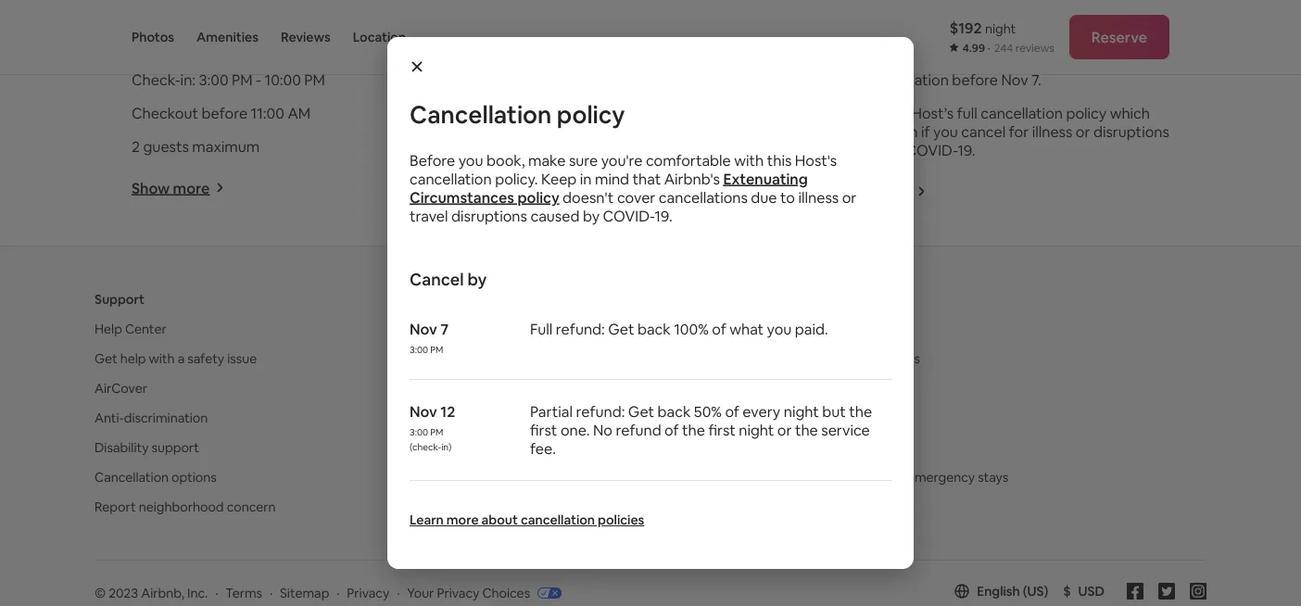 Task type: describe. For each thing, give the bounding box(es) containing it.
1 horizontal spatial you
[[767, 319, 792, 338]]

$
[[1063, 583, 1071, 600]]

with inside before you book, make sure you're comfortable with this host's cancellation policy. keep in mind that airbnb's
[[734, 151, 764, 170]]

1 vertical spatial with
[[149, 350, 175, 366]]

terms link
[[225, 584, 262, 601]]

you're
[[601, 151, 643, 170]]

am
[[288, 104, 310, 123]]

2 vertical spatial cancellation
[[95, 468, 169, 485]]

cancellation up host's
[[867, 70, 949, 89]]

mind
[[595, 169, 629, 188]]

disability support
[[95, 439, 199, 455]]

full
[[530, 319, 553, 338]]

issue
[[227, 350, 257, 366]]

reviews
[[1016, 41, 1055, 55]]

cancellation policy for cancellation
[[834, 41, 966, 60]]

reviews button
[[281, 0, 331, 74]]

navigate to facebook image
[[1127, 583, 1144, 600]]

learn
[[410, 512, 444, 528]]

caused inside the doesn't cover cancellations due to illness or travel disruptions caused by covid-19.
[[531, 206, 580, 225]]

$192 night
[[950, 18, 1016, 37]]

suitable
[[511, 137, 564, 156]]

full
[[957, 104, 978, 123]]

check-
[[132, 70, 180, 89]]

refund
[[616, 420, 661, 439]]

home
[[540, 320, 575, 337]]

english (us)
[[977, 583, 1048, 600]]

by inside review the host's full cancellation policy which applies even if you cancel for illness or disruptions caused by covid-19.
[[886, 141, 903, 160]]

choices
[[482, 584, 530, 601]]

refund: for full
[[556, 319, 605, 338]]

19. inside the doesn't cover cancellations due to illness or travel disruptions caused by covid-19.
[[655, 206, 673, 225]]

covid- inside the doesn't cover cancellations due to illness or travel disruptions caused by covid-19.
[[603, 206, 655, 225]]

1 horizontal spatial show more
[[483, 178, 561, 197]]

checkout before 11:00 am
[[132, 104, 310, 123]]

cancellation options
[[95, 468, 217, 485]]

caused inside review the host's full cancellation policy which applies even if you cancel for illness or disruptions caused by covid-19.
[[834, 141, 883, 160]]

airbnb-
[[468, 468, 513, 485]]

2 horizontal spatial show more
[[834, 182, 912, 201]]

amenities
[[196, 29, 259, 45]]

community forum
[[468, 409, 577, 426]]

you inside before you book, make sure you're comfortable with this host's cancellation policy. keep in mind that airbnb's
[[458, 151, 483, 170]]

that
[[633, 169, 661, 188]]

get for nov 12
[[628, 402, 654, 421]]

cancellation inside before you book, make sure you're comfortable with this host's cancellation policy. keep in mind that airbnb's
[[410, 169, 492, 188]]

0 vertical spatial before
[[952, 70, 998, 89]]

paid.
[[795, 319, 828, 338]]

more down even
[[875, 182, 912, 201]]

policy inside extenuating circumstances policy
[[518, 188, 559, 207]]

or inside the doesn't cover cancellations due to illness or travel disruptions caused by covid-19.
[[842, 188, 857, 207]]

1 vertical spatial get
[[95, 350, 117, 366]]

report
[[95, 498, 136, 515]]

airbnb.org emergency stays
[[841, 468, 1009, 485]]

photos
[[132, 29, 174, 45]]

children
[[591, 137, 645, 156]]

help
[[120, 350, 146, 366]]

cancellation inside review the host's full cancellation policy which applies even if you cancel for illness or disruptions caused by covid-19.
[[981, 104, 1063, 123]]

airbnb
[[468, 320, 508, 337]]

partial refund: get back 50% of every night but the first one. no refund of the first night or the service fee.
[[530, 402, 872, 458]]

cancel by
[[410, 269, 487, 291]]

cancel
[[410, 269, 464, 291]]

hosting for hosting responsibly
[[468, 439, 514, 455]]

investors link
[[841, 409, 895, 426]]

before
[[410, 151, 455, 170]]

cancellation for you
[[410, 99, 552, 130]]

what
[[730, 319, 764, 338]]

about
[[482, 512, 518, 528]]

new
[[841, 350, 868, 366]]

7
[[440, 319, 449, 338]]

1 horizontal spatial show more button
[[483, 178, 576, 197]]

3:00 for 12
[[410, 426, 428, 438]]

2 horizontal spatial show
[[834, 182, 872, 201]]

apartments
[[561, 468, 631, 485]]

50%
[[694, 402, 722, 421]]

©
[[95, 584, 106, 601]]

report neighborhood concern
[[95, 498, 276, 515]]

disruptions inside review the host's full cancellation policy which applies even if you cancel for illness or disruptions caused by covid-19.
[[1094, 122, 1169, 141]]

disability
[[95, 439, 149, 455]]

guests
[[143, 137, 189, 156]]

make
[[528, 151, 566, 170]]

doesn't
[[563, 188, 614, 207]]

2 guests maximum
[[132, 137, 260, 156]]

19. inside review the host's full cancellation policy which applies even if you cancel for illness or disruptions caused by covid-19.
[[958, 141, 976, 160]]

0 vertical spatial nov
[[1001, 70, 1028, 89]]

travel
[[410, 206, 448, 225]]

airbnb's
[[664, 169, 720, 188]]

2 first from the left
[[708, 420, 736, 439]]

(check-
[[410, 441, 441, 453]]

hosting resources
[[468, 379, 576, 396]]

support
[[152, 439, 199, 455]]

report neighborhood concern link
[[95, 498, 276, 515]]

disruptions inside the doesn't cover cancellations due to illness or travel disruptions caused by covid-19.
[[451, 206, 527, 225]]

of for 50%
[[725, 402, 739, 421]]

or inside review the host's full cancellation policy which applies even if you cancel for illness or disruptions caused by covid-19.
[[1076, 122, 1090, 141]]

disability support link
[[95, 439, 199, 455]]

more down 2 guests maximum
[[173, 178, 210, 197]]

1 horizontal spatial show
[[483, 178, 521, 197]]

get help with a safety issue link
[[95, 350, 257, 366]]

gift cards link
[[841, 439, 900, 455]]

new features
[[841, 350, 920, 366]]

cancellation for cancellation
[[834, 41, 921, 60]]

night inside the $192 night
[[985, 20, 1016, 37]]

help center
[[95, 320, 167, 337]]

aircover
[[95, 379, 147, 396]]

reviews
[[281, 29, 331, 45]]

extenuating circumstances policy
[[410, 169, 808, 207]]

cancellations
[[659, 188, 748, 207]]

airbnb your home
[[468, 320, 575, 337]]

alarm
[[532, 104, 571, 123]]

extenuating
[[723, 169, 808, 188]]

sure
[[569, 151, 598, 170]]

forum
[[541, 409, 577, 426]]

by inside the doesn't cover cancellations due to illness or travel disruptions caused by covid-19.
[[583, 206, 600, 225]]

airbnb-friendly apartments
[[468, 468, 631, 485]]

0 vertical spatial ·
[[988, 41, 990, 55]]

community forum link
[[468, 409, 577, 426]]

$192
[[950, 18, 982, 37]]



Task type: locate. For each thing, give the bounding box(es) containing it.
for
[[1009, 122, 1029, 141], [568, 137, 588, 156]]

1 horizontal spatial privacy
[[437, 584, 479, 601]]

cancellation inside dialog
[[410, 99, 552, 130]]

covid- down mind
[[603, 206, 655, 225]]

1 vertical spatial refund:
[[576, 402, 625, 421]]

by right cancel
[[468, 269, 487, 291]]

illness inside review the host's full cancellation policy which applies even if you cancel for illness or disruptions caused by covid-19.
[[1032, 122, 1073, 141]]

1 horizontal spatial cancellation policy
[[834, 41, 966, 60]]

2 hosting from the top
[[468, 439, 514, 455]]

cancellation down airbnb-friendly apartments link
[[521, 512, 595, 528]]

pm inside nov 7 3:00 pm
[[430, 343, 443, 355]]

airbnb-friendly apartments link
[[468, 468, 631, 485]]

center
[[125, 320, 167, 337]]

1 horizontal spatial for
[[1009, 122, 1029, 141]]

hosting for hosting resources
[[468, 379, 514, 396]]

2 vertical spatial get
[[628, 402, 654, 421]]

investors
[[841, 409, 895, 426]]

inc.
[[187, 584, 208, 601]]

pm for check-in: 3:00 pm - 10:00 pm
[[232, 70, 253, 89]]

get left help
[[95, 350, 117, 366]]

illness down 7.
[[1032, 122, 1073, 141]]

cancellation policy up free cancellation before nov 7.
[[834, 41, 966, 60]]

you left paid.
[[767, 319, 792, 338]]

neighborhood
[[139, 498, 224, 515]]

policy up the not suitable for children and infants at the top
[[557, 99, 625, 130]]

cancellation policy inside the cancellation policy dialog
[[410, 99, 625, 130]]

more right learn at the left
[[447, 512, 479, 528]]

check-in: 3:00 pm - 10:00 pm
[[132, 70, 325, 89]]

3:00 for 7
[[410, 343, 428, 355]]

1 vertical spatial or
[[842, 188, 857, 207]]

1 horizontal spatial 19.
[[958, 141, 976, 160]]

2 vertical spatial or
[[777, 420, 792, 439]]

more down make
[[524, 178, 561, 197]]

or left which
[[1076, 122, 1090, 141]]

more inside the cancellation policy dialog
[[447, 512, 479, 528]]

or left but
[[777, 420, 792, 439]]

1 vertical spatial covid-
[[603, 206, 655, 225]]

0 vertical spatial back
[[638, 319, 671, 338]]

3:00
[[199, 70, 229, 89], [410, 343, 428, 355], [410, 426, 428, 438]]

you left book,
[[458, 151, 483, 170]]

review
[[834, 104, 882, 123]]

night
[[985, 20, 1016, 37], [784, 402, 819, 421], [739, 420, 774, 439]]

or inside partial refund: get back 50% of every night but the first one. no refund of the first night or the service fee.
[[777, 420, 792, 439]]

refund: inside partial refund: get back 50% of every night but the first one. no refund of the first night or the service fee.
[[576, 402, 625, 421]]

responsibly
[[517, 439, 585, 455]]

hosting responsibly link
[[468, 439, 585, 455]]

3:00 up (check- on the bottom of the page
[[410, 426, 428, 438]]

3:00 down cancel
[[410, 343, 428, 355]]

anti-discrimination link
[[95, 409, 208, 426]]

1 horizontal spatial first
[[708, 420, 736, 439]]

2 horizontal spatial by
[[886, 141, 903, 160]]

0 horizontal spatial cancellation policy
[[410, 99, 625, 130]]

0 horizontal spatial disruptions
[[451, 206, 527, 225]]

3:00 for in:
[[199, 70, 229, 89]]

pm for nov 12 3:00 pm (check-in)
[[430, 426, 443, 438]]

navigate to twitter image
[[1159, 583, 1175, 600]]

0 vertical spatial 19.
[[958, 141, 976, 160]]

photos button
[[132, 0, 174, 74]]

nov inside nov 7 3:00 pm
[[410, 319, 437, 338]]

3:00 right the in:
[[199, 70, 229, 89]]

0 vertical spatial you
[[933, 122, 958, 141]]

1 vertical spatial back
[[658, 402, 691, 421]]

free cancellation before nov 7.
[[834, 70, 1041, 89]]

1 horizontal spatial by
[[583, 206, 600, 225]]

more
[[173, 178, 210, 197], [524, 178, 561, 197], [875, 182, 912, 201], [447, 512, 479, 528]]

·
[[988, 41, 990, 55], [215, 584, 218, 601]]

0 horizontal spatial first
[[530, 420, 557, 439]]

fee.
[[530, 439, 556, 458]]

1 horizontal spatial before
[[952, 70, 998, 89]]

caused down review
[[834, 141, 883, 160]]

0 vertical spatial disruptions
[[1094, 122, 1169, 141]]

location button
[[353, 0, 406, 74]]

nov for 7
[[410, 319, 437, 338]]

extenuating circumstances policy link
[[410, 169, 808, 207]]

0 vertical spatial by
[[886, 141, 903, 160]]

pm right 10:00
[[304, 70, 325, 89]]

checkout
[[132, 104, 198, 123]]

for inside review the host's full cancellation policy which applies even if you cancel for illness or disruptions caused by covid-19.
[[1009, 122, 1029, 141]]

0 vertical spatial with
[[734, 151, 764, 170]]

0 horizontal spatial or
[[777, 420, 792, 439]]

by left if
[[886, 141, 903, 160]]

nov left 7.
[[1001, 70, 1028, 89]]

get help with a safety issue
[[95, 350, 257, 366]]

illness inside the doesn't cover cancellations due to illness or travel disruptions caused by covid-19.
[[798, 188, 839, 207]]

host's
[[911, 104, 954, 123]]

cancellation policy dialog
[[387, 37, 914, 569]]

the right refund
[[682, 420, 705, 439]]

nov inside nov 12 3:00 pm (check-in)
[[410, 402, 437, 421]]

1 horizontal spatial disruptions
[[1094, 122, 1169, 141]]

your
[[407, 584, 434, 601]]

get for nov 7
[[608, 319, 634, 338]]

the left if
[[885, 104, 908, 123]]

cancellation policy for you
[[410, 99, 625, 130]]

0 horizontal spatial night
[[739, 420, 774, 439]]

refund: right full
[[556, 319, 605, 338]]

privacy link
[[347, 584, 390, 601]]

smoke
[[483, 104, 529, 123]]

or right to at the top
[[842, 188, 857, 207]]

0 horizontal spatial 19.
[[655, 206, 673, 225]]

19. down full
[[958, 141, 976, 160]]

service
[[821, 420, 870, 439]]

cancellation up travel
[[410, 169, 492, 188]]

of for 100%
[[712, 319, 726, 338]]

2 horizontal spatial night
[[985, 20, 1016, 37]]

book,
[[487, 151, 525, 170]]

anti-
[[95, 409, 124, 426]]

discrimination
[[124, 409, 208, 426]]

with left this
[[734, 151, 764, 170]]

3:00 inside nov 7 3:00 pm
[[410, 343, 428, 355]]

0 vertical spatial illness
[[1032, 122, 1073, 141]]

1 horizontal spatial with
[[734, 151, 764, 170]]

1 horizontal spatial or
[[842, 188, 857, 207]]

0 horizontal spatial show more button
[[132, 178, 225, 197]]

the inside review the host's full cancellation policy which applies even if you cancel for illness or disruptions caused by covid-19.
[[885, 104, 908, 123]]

for right cancel
[[1009, 122, 1029, 141]]

of right 50%
[[725, 402, 739, 421]]

show down host's
[[834, 182, 872, 201]]

you inside review the host's full cancellation policy which applies even if you cancel for illness or disruptions caused by covid-19.
[[933, 122, 958, 141]]

but
[[822, 402, 846, 421]]

house rules
[[132, 41, 213, 60]]

show more down book,
[[483, 178, 561, 197]]

0 vertical spatial cancellation policy
[[834, 41, 966, 60]]

covid-
[[906, 141, 958, 160], [603, 206, 655, 225]]

the down careers
[[849, 402, 872, 421]]

back inside partial refund: get back 50% of every night but the first one. no refund of the first night or the service fee.
[[658, 402, 691, 421]]

back for 100%
[[638, 319, 671, 338]]

rules
[[179, 41, 213, 60]]

1 vertical spatial hosting
[[468, 439, 514, 455]]

19. down that
[[655, 206, 673, 225]]

every
[[743, 402, 781, 421]]

privacy
[[347, 584, 390, 601], [437, 584, 479, 601]]

pm left - at the left top of page
[[232, 70, 253, 89]]

sitemap link
[[280, 584, 329, 601]]

disruptions
[[1094, 122, 1169, 141], [451, 206, 527, 225]]

show more button down even
[[834, 182, 926, 201]]

pm inside nov 12 3:00 pm (check-in)
[[430, 426, 443, 438]]

amenities button
[[196, 0, 259, 74]]

19.
[[958, 141, 976, 160], [655, 206, 673, 225]]

caused down the keep on the left top of page
[[531, 206, 580, 225]]

2 horizontal spatial or
[[1076, 122, 1090, 141]]

· right inc.
[[215, 584, 218, 601]]

0 vertical spatial hosting
[[468, 379, 514, 396]]

for up in
[[568, 137, 588, 156]]

covid- inside review the host's full cancellation policy which applies even if you cancel for illness or disruptions caused by covid-19.
[[906, 141, 958, 160]]

policies
[[598, 512, 644, 528]]

airbnb.org
[[841, 468, 904, 485]]

0 vertical spatial cancellation
[[834, 41, 921, 60]]

with left a
[[149, 350, 175, 366]]

one.
[[561, 420, 590, 439]]

2 horizontal spatial show more button
[[834, 182, 926, 201]]

privacy left your
[[347, 584, 390, 601]]

infants
[[678, 137, 724, 156]]

nov left the 12
[[410, 402, 437, 421]]

1 vertical spatial disruptions
[[451, 206, 527, 225]]

1 horizontal spatial caused
[[834, 141, 883, 160]]

get inside partial refund: get back 50% of every night but the first one. no refund of the first night or the service fee.
[[628, 402, 654, 421]]

hosting up airbnb-
[[468, 439, 514, 455]]

1 vertical spatial 19.
[[655, 206, 673, 225]]

2 horizontal spatial cancellation
[[834, 41, 921, 60]]

1 privacy from the left
[[347, 584, 390, 601]]

· left the 244
[[988, 41, 990, 55]]

features
[[871, 350, 920, 366]]

policy up free cancellation before nov 7.
[[924, 41, 966, 60]]

2 horizontal spatial you
[[933, 122, 958, 141]]

100%
[[674, 319, 709, 338]]

show more
[[132, 178, 210, 197], [483, 178, 561, 197], [834, 182, 912, 201]]

get right home
[[608, 319, 634, 338]]

0 vertical spatial or
[[1076, 122, 1090, 141]]

refund: for partial
[[576, 402, 625, 421]]

1 vertical spatial 3:00
[[410, 343, 428, 355]]

© 2023 airbnb, inc.
[[95, 584, 208, 601]]

terms
[[225, 584, 262, 601]]

or
[[1076, 122, 1090, 141], [842, 188, 857, 207], [777, 420, 792, 439]]

show more down applies
[[834, 182, 912, 201]]

in)
[[441, 441, 452, 453]]

if
[[921, 122, 930, 141]]

cancellation down disability
[[95, 468, 169, 485]]

partial
[[530, 402, 573, 421]]

your privacy choices link
[[407, 584, 562, 602]]

0 vertical spatial get
[[608, 319, 634, 338]]

hosting responsibly
[[468, 439, 585, 455]]

0 horizontal spatial illness
[[798, 188, 839, 207]]

1 horizontal spatial night
[[784, 402, 819, 421]]

2 vertical spatial by
[[468, 269, 487, 291]]

1 vertical spatial by
[[583, 206, 600, 225]]

cancellation options link
[[95, 468, 217, 485]]

free
[[834, 70, 864, 89]]

0 horizontal spatial cancellation
[[95, 468, 169, 485]]

cancellation up not
[[410, 99, 552, 130]]

policy down make
[[518, 188, 559, 207]]

0 vertical spatial covid-
[[906, 141, 958, 160]]

1 first from the left
[[530, 420, 557, 439]]

0 horizontal spatial by
[[468, 269, 487, 291]]

cancellation up free
[[834, 41, 921, 60]]

due
[[751, 188, 777, 207]]

1 vertical spatial caused
[[531, 206, 580, 225]]

illness right to at the top
[[798, 188, 839, 207]]

1 vertical spatial you
[[458, 151, 483, 170]]

refund: right partial
[[576, 402, 625, 421]]

house
[[132, 41, 176, 60]]

pm for nov 7 3:00 pm
[[430, 343, 443, 355]]

show
[[132, 178, 170, 197], [483, 178, 521, 197], [834, 182, 872, 201]]

policy inside review the host's full cancellation policy which applies even if you cancel for illness or disruptions caused by covid-19.
[[1066, 104, 1107, 123]]

3:00 inside nov 12 3:00 pm (check-in)
[[410, 426, 428, 438]]

before up maximum
[[202, 104, 248, 123]]

back left 100%
[[638, 319, 671, 338]]

policy left which
[[1066, 104, 1107, 123]]

pm
[[232, 70, 253, 89], [304, 70, 325, 89], [430, 343, 443, 355], [430, 426, 443, 438]]

0 horizontal spatial caused
[[531, 206, 580, 225]]

anti-discrimination
[[95, 409, 208, 426]]

airbnb your home link
[[468, 320, 575, 337]]

pm up the in)
[[430, 426, 443, 438]]

0 horizontal spatial show
[[132, 178, 170, 197]]

the left but
[[795, 420, 818, 439]]

cancellation policy up 'suitable'
[[410, 99, 625, 130]]

covid- down host's
[[906, 141, 958, 160]]

1 horizontal spatial ·
[[988, 41, 990, 55]]

get right no
[[628, 402, 654, 421]]

cancellation down 7.
[[981, 104, 1063, 123]]

of right refund
[[665, 420, 679, 439]]

keep
[[541, 169, 577, 188]]

show more button down make
[[483, 178, 576, 197]]

full refund: get back 100% of what you paid.
[[530, 319, 828, 338]]

1 horizontal spatial illness
[[1032, 122, 1073, 141]]

1 vertical spatial nov
[[410, 319, 437, 338]]

before you book, make sure you're comfortable with this host's cancellation policy. keep in mind that airbnb's
[[410, 151, 837, 188]]

0 horizontal spatial show more
[[132, 178, 210, 197]]

hosting up community
[[468, 379, 514, 396]]

0 horizontal spatial privacy
[[347, 584, 390, 601]]

not
[[483, 137, 508, 156]]

back left 50%
[[658, 402, 691, 421]]

2 vertical spatial 3:00
[[410, 426, 428, 438]]

nov for 12
[[410, 402, 437, 421]]

1 hosting from the top
[[468, 379, 514, 396]]

1 horizontal spatial covid-
[[906, 141, 958, 160]]

1 horizontal spatial cancellation
[[410, 99, 552, 130]]

before down 4.99
[[952, 70, 998, 89]]

review the host's full cancellation policy which applies even if you cancel for illness or disruptions caused by covid-19.
[[834, 104, 1169, 160]]

night right 50%
[[739, 420, 774, 439]]

show more button down the guests
[[132, 178, 225, 197]]

applies
[[834, 122, 882, 141]]

0 vertical spatial refund:
[[556, 319, 605, 338]]

1 vertical spatial ·
[[215, 584, 218, 601]]

of left the what
[[712, 319, 726, 338]]

show down the 2
[[132, 178, 170, 197]]

night left but
[[784, 402, 819, 421]]

navigate to instagram image
[[1190, 583, 1207, 600]]

2 vertical spatial nov
[[410, 402, 437, 421]]

2 vertical spatial you
[[767, 319, 792, 338]]

0 vertical spatial caused
[[834, 141, 883, 160]]

0 vertical spatial 3:00
[[199, 70, 229, 89]]

show more down the guests
[[132, 178, 210, 197]]

1 vertical spatial cancellation
[[410, 99, 552, 130]]

cards
[[867, 439, 900, 455]]

night up the 244
[[985, 20, 1016, 37]]

0 horizontal spatial you
[[458, 151, 483, 170]]

community
[[468, 409, 538, 426]]

to
[[780, 188, 795, 207]]

0 horizontal spatial ·
[[215, 584, 218, 601]]

0 horizontal spatial before
[[202, 104, 248, 123]]

1 vertical spatial illness
[[798, 188, 839, 207]]

1 vertical spatial before
[[202, 104, 248, 123]]

0 horizontal spatial covid-
[[603, 206, 655, 225]]

privacy right your
[[437, 584, 479, 601]]

help
[[95, 320, 122, 337]]

1 vertical spatial cancellation policy
[[410, 99, 625, 130]]

you right if
[[933, 122, 958, 141]]

show down book,
[[483, 178, 521, 197]]

not suitable for children and infants
[[483, 137, 724, 156]]

2 privacy from the left
[[437, 584, 479, 601]]

4.99
[[963, 41, 985, 55]]

careers
[[841, 379, 888, 396]]

0 horizontal spatial with
[[149, 350, 175, 366]]

by down in
[[583, 206, 600, 225]]

0 horizontal spatial for
[[568, 137, 588, 156]]

nov left "7"
[[410, 319, 437, 338]]

usd
[[1078, 583, 1105, 600]]

cancellation
[[834, 41, 921, 60], [410, 99, 552, 130], [95, 468, 169, 485]]

back for 50%
[[658, 402, 691, 421]]

pm down "7"
[[430, 343, 443, 355]]



Task type: vqa. For each thing, say whether or not it's contained in the screenshot.
the get
yes



